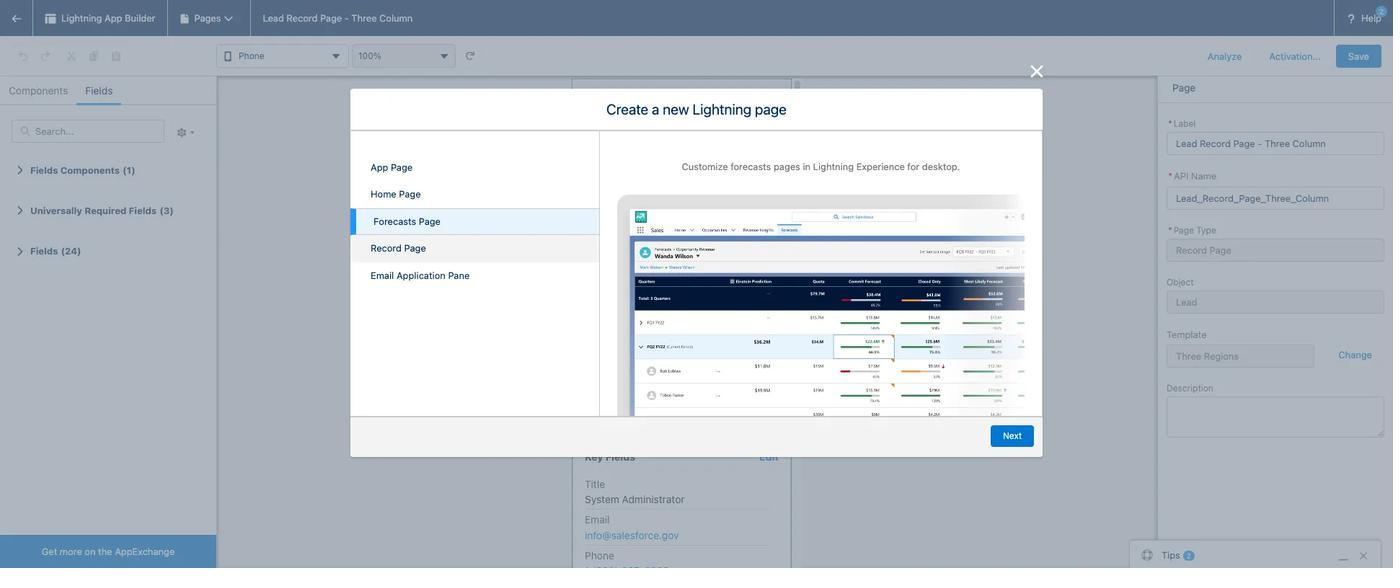 Task type: locate. For each thing, give the bounding box(es) containing it.
page
[[320, 12, 342, 24], [1173, 82, 1196, 94], [391, 161, 413, 173], [399, 188, 421, 200], [419, 215, 441, 227], [1174, 225, 1194, 236], [404, 242, 426, 254]]

home page
[[371, 188, 421, 200]]

lightning
[[61, 12, 102, 24], [693, 101, 752, 117], [813, 161, 854, 172]]

page up home page
[[391, 161, 413, 173]]

1 horizontal spatial 2
[[1380, 7, 1384, 16]]

* left the label
[[1169, 118, 1173, 129]]

2 * from the top
[[1169, 170, 1173, 182]]

0 horizontal spatial 2
[[1187, 551, 1192, 560]]

1 group from the left
[[12, 44, 57, 67]]

pages link
[[168, 0, 251, 36]]

pane
[[448, 269, 470, 281]]

app left builder
[[105, 12, 122, 24]]

label
[[1174, 118, 1196, 129]]

* page type
[[1169, 225, 1217, 236]]

email
[[371, 269, 394, 281]]

next
[[1003, 430, 1022, 441]]

* for * label
[[1169, 118, 1173, 129]]

1 vertical spatial 2
[[1187, 551, 1192, 560]]

1 horizontal spatial group
[[60, 44, 128, 67]]

tab list
[[0, 76, 216, 105]]

*
[[1169, 118, 1173, 129], [1169, 170, 1173, 182], [1169, 225, 1173, 236]]

2 for tips
[[1187, 551, 1192, 560]]

None text field
[[1167, 186, 1385, 210], [1167, 238, 1385, 261], [1167, 186, 1385, 210], [1167, 238, 1385, 261]]

page for record page
[[404, 242, 426, 254]]

0 vertical spatial lightning
[[61, 12, 102, 24]]

* api name
[[1169, 170, 1217, 182]]

0 vertical spatial record
[[287, 12, 318, 24]]

2 vertical spatial lightning
[[813, 161, 854, 172]]

activation...
[[1270, 50, 1321, 62]]

get
[[42, 546, 57, 558]]

2 vertical spatial *
[[1169, 225, 1173, 236]]

page up email application pane at the top of the page
[[404, 242, 426, 254]]

application
[[397, 269, 446, 281]]

tips 2
[[1162, 549, 1192, 561]]

help
[[1362, 12, 1382, 24]]

object
[[1167, 277, 1194, 287]]

1 * from the top
[[1169, 118, 1173, 129]]

0 vertical spatial 2
[[1380, 7, 1384, 16]]

three
[[352, 12, 377, 24]]

1 vertical spatial app
[[371, 161, 388, 173]]

get more on the appexchange button
[[0, 535, 216, 568]]

2 inside tips 2
[[1187, 551, 1192, 560]]

record right lead
[[287, 12, 318, 24]]

1 vertical spatial record
[[371, 242, 402, 254]]

Description text field
[[1167, 397, 1385, 438]]

name
[[1192, 170, 1217, 182]]

app page link
[[351, 154, 599, 181]]

more
[[60, 546, 82, 558]]

description
[[1167, 383, 1214, 394]]

0 horizontal spatial group
[[12, 44, 57, 67]]

2
[[1380, 7, 1384, 16], [1187, 551, 1192, 560]]

lightning left builder
[[61, 12, 102, 24]]

page left type
[[1174, 225, 1194, 236]]

page right forecasts
[[419, 215, 441, 227]]

* for * api name
[[1169, 170, 1173, 182]]

2 up save button
[[1380, 7, 1384, 16]]

0 vertical spatial *
[[1169, 118, 1173, 129]]

app up the home
[[371, 161, 388, 173]]

2 right the tips
[[1187, 551, 1192, 560]]

* left api at the right top of the page
[[1169, 170, 1173, 182]]

lightning right in on the top right of page
[[813, 161, 854, 172]]

next link
[[991, 425, 1034, 447]]

3 * from the top
[[1169, 225, 1173, 236]]

record up email
[[371, 242, 402, 254]]

2 inside help 2
[[1380, 7, 1384, 16]]

group
[[12, 44, 57, 67], [60, 44, 128, 67]]

page for app page
[[391, 161, 413, 173]]

0 horizontal spatial lightning
[[61, 12, 102, 24]]

for
[[908, 161, 920, 172]]

0 horizontal spatial record
[[287, 12, 318, 24]]

* label
[[1169, 118, 1196, 129]]

save
[[1349, 50, 1370, 62]]

phone
[[239, 51, 264, 62]]

1 vertical spatial *
[[1169, 170, 1173, 182]]

1 horizontal spatial record
[[371, 242, 402, 254]]

record
[[287, 12, 318, 24], [371, 242, 402, 254]]

lightning right new
[[693, 101, 752, 117]]

builder
[[125, 12, 155, 24]]

tips
[[1162, 549, 1181, 561]]

create a new lightning page
[[607, 101, 787, 117]]

analyze
[[1208, 50, 1242, 62]]

phone button
[[216, 44, 349, 68]]

page right the home
[[399, 188, 421, 200]]

page left -
[[320, 12, 342, 24]]

app
[[105, 12, 122, 24], [371, 161, 388, 173]]

forecasts page link
[[351, 208, 599, 235]]

page up the label
[[1173, 82, 1196, 94]]

None text field
[[1167, 132, 1385, 155]]

0 horizontal spatial app
[[105, 12, 122, 24]]

1 vertical spatial lightning
[[693, 101, 752, 117]]

* left type
[[1169, 225, 1173, 236]]



Task type: describe. For each thing, give the bounding box(es) containing it.
create
[[607, 101, 649, 117]]

1 horizontal spatial lightning
[[693, 101, 752, 117]]

change button
[[1327, 342, 1385, 368]]

2 horizontal spatial lightning
[[813, 161, 854, 172]]

record page link
[[351, 235, 599, 262]]

get more on the appexchange
[[42, 546, 175, 558]]

lightning app builder
[[61, 12, 155, 24]]

-
[[345, 12, 349, 24]]

forecasts
[[731, 161, 771, 172]]

record inside record page link
[[371, 242, 402, 254]]

appexchange
[[115, 546, 175, 558]]

Object text field
[[1167, 290, 1385, 313]]

help 2
[[1362, 7, 1384, 24]]

2 for help
[[1380, 7, 1384, 16]]

page for * page type
[[1174, 225, 1194, 236]]

save button
[[1337, 44, 1382, 67]]

on
[[85, 546, 96, 558]]

app page
[[371, 161, 413, 173]]

page
[[755, 101, 787, 117]]

record page
[[371, 242, 426, 254]]

Search... search field
[[12, 120, 164, 143]]

new
[[663, 101, 689, 117]]

the
[[98, 546, 112, 558]]

activation... button
[[1258, 44, 1334, 67]]

desktop.
[[922, 161, 960, 172]]

1 horizontal spatial app
[[371, 161, 388, 173]]

change
[[1339, 349, 1373, 361]]

home
[[371, 188, 397, 200]]

lead record page - three column
[[263, 12, 413, 24]]

analyze button
[[1196, 44, 1255, 67]]

type
[[1197, 225, 1217, 236]]

page for forecasts page
[[419, 215, 441, 227]]

experience
[[857, 161, 905, 172]]

inverse image
[[1029, 62, 1046, 80]]

2 group from the left
[[60, 44, 128, 67]]

pages
[[194, 12, 221, 24]]

forecasts page
[[374, 215, 441, 227]]

customize forecasts pages in lightning experience for desktop.
[[682, 161, 960, 172]]

email application pane
[[371, 269, 470, 281]]

email application pane link
[[351, 262, 599, 289]]

page for home page
[[399, 188, 421, 200]]

pages
[[774, 161, 801, 172]]

in
[[803, 161, 811, 172]]

column
[[379, 12, 413, 24]]

* for * page type
[[1169, 225, 1173, 236]]

template
[[1167, 329, 1207, 340]]

lead
[[263, 12, 284, 24]]

0 vertical spatial app
[[105, 12, 122, 24]]

forecasts
[[374, 215, 416, 227]]

home page link
[[351, 181, 599, 208]]

a
[[652, 101, 660, 117]]

Template text field
[[1167, 345, 1315, 368]]

api
[[1174, 170, 1189, 182]]

customize
[[682, 161, 728, 172]]



Task type: vqa. For each thing, say whether or not it's contained in the screenshot.
--none-- associated with Industry
no



